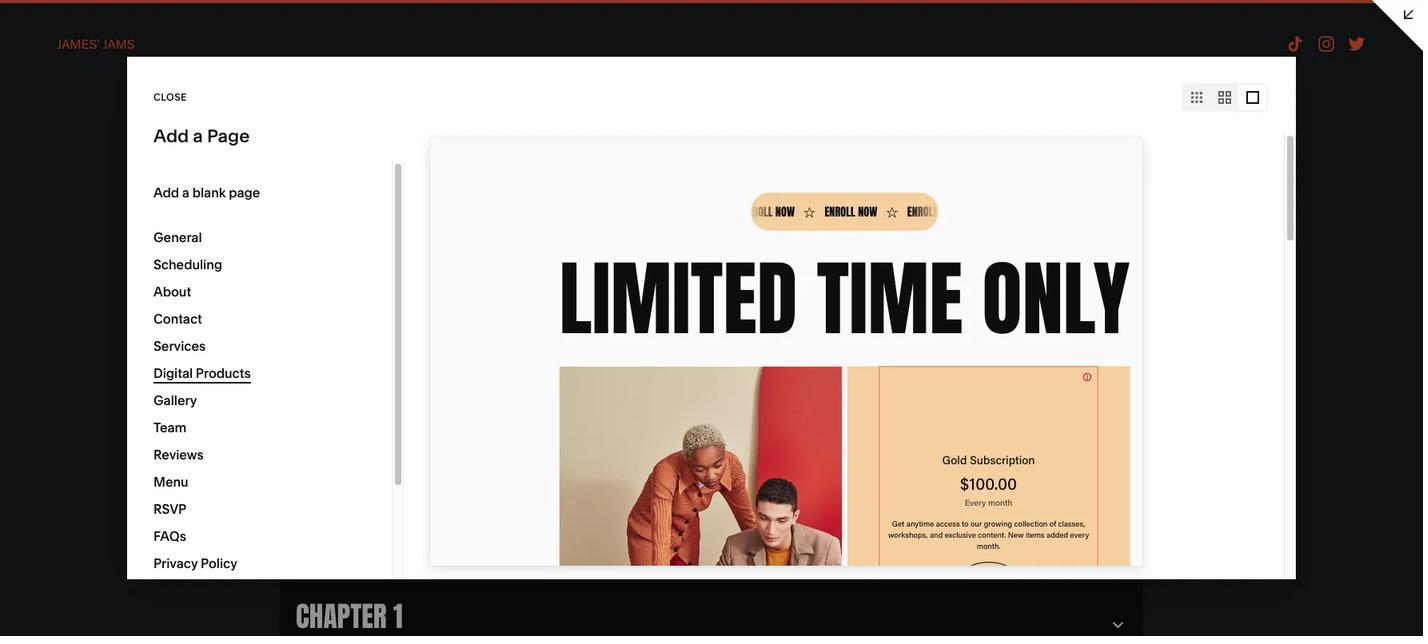 Task type: vqa. For each thing, say whether or not it's contained in the screenshot.
add a new page to the "not linked" navigation group icon on the left of page
yes



Task type: locate. For each thing, give the bounding box(es) containing it.
pages
[[56, 273, 85, 285]]

main navigation
[[26, 133, 125, 149]]

0 vertical spatial main
[[26, 133, 57, 149]]

0 vertical spatial navigation
[[60, 133, 125, 149]]

also
[[197, 298, 216, 310]]

add a new page to the "main navigation" group image
[[196, 132, 213, 149]]

navigation.
[[54, 298, 103, 310]]

these pages are public unless they're disabled or password-protected, but they don't appear in the navigation. search engines can also discover them.
[[26, 273, 239, 323]]

introduction
[[98, 343, 162, 357]]

navigation
[[60, 133, 125, 149], [101, 179, 146, 190]]

navigation up main navigation is empty
[[60, 133, 125, 149]]

they
[[153, 285, 172, 297]]

course
[[57, 343, 95, 357]]

them.
[[67, 311, 93, 323]]

or
[[26, 285, 36, 297]]

search
[[106, 298, 137, 310]]

navigation left is
[[101, 179, 146, 190]]

1 vertical spatial navigation
[[101, 179, 146, 190]]

a
[[104, 379, 110, 393]]

become a content expert
[[57, 379, 192, 393]]

learn
[[96, 311, 121, 323]]

learn more
[[96, 311, 147, 323]]

1 horizontal spatial main
[[78, 179, 99, 190]]

navigation for main navigation is empty
[[101, 179, 146, 190]]

can
[[178, 298, 195, 310]]

appear
[[200, 285, 232, 297]]

more
[[123, 311, 147, 323]]

empty
[[157, 179, 183, 190]]

0 horizontal spatial main
[[26, 133, 57, 149]]

these
[[26, 273, 54, 285]]

don't
[[175, 285, 198, 297]]

navigation for main navigation
[[60, 133, 125, 149]]

in
[[26, 298, 35, 310]]

1 vertical spatial main
[[78, 179, 99, 190]]

main
[[26, 133, 57, 149], [78, 179, 99, 190]]



Task type: describe. For each thing, give the bounding box(es) containing it.
discover
[[26, 311, 65, 323]]

protected,
[[86, 285, 133, 297]]

the
[[37, 298, 51, 310]]

public
[[104, 273, 132, 285]]

they're
[[166, 273, 197, 285]]

main for main navigation is empty
[[78, 179, 99, 190]]

home button
[[0, 18, 79, 53]]

add a new page to the "not linked" navigation group image
[[196, 237, 213, 255]]

content
[[113, 379, 155, 393]]

but
[[136, 285, 151, 297]]

disabled
[[199, 273, 239, 285]]

home
[[30, 29, 61, 41]]

course introduction
[[57, 343, 162, 357]]

become
[[57, 379, 101, 393]]

expert
[[158, 379, 192, 393]]

unless
[[134, 273, 164, 285]]

course introduction button
[[0, 333, 261, 368]]

are
[[87, 273, 102, 285]]

password-
[[38, 285, 86, 297]]

main for main navigation
[[26, 133, 57, 149]]

main navigation is empty
[[78, 179, 183, 190]]

is
[[148, 179, 154, 190]]

become a content expert button
[[0, 368, 261, 417]]

engines
[[140, 298, 176, 310]]

learn more link
[[96, 311, 147, 324]]



